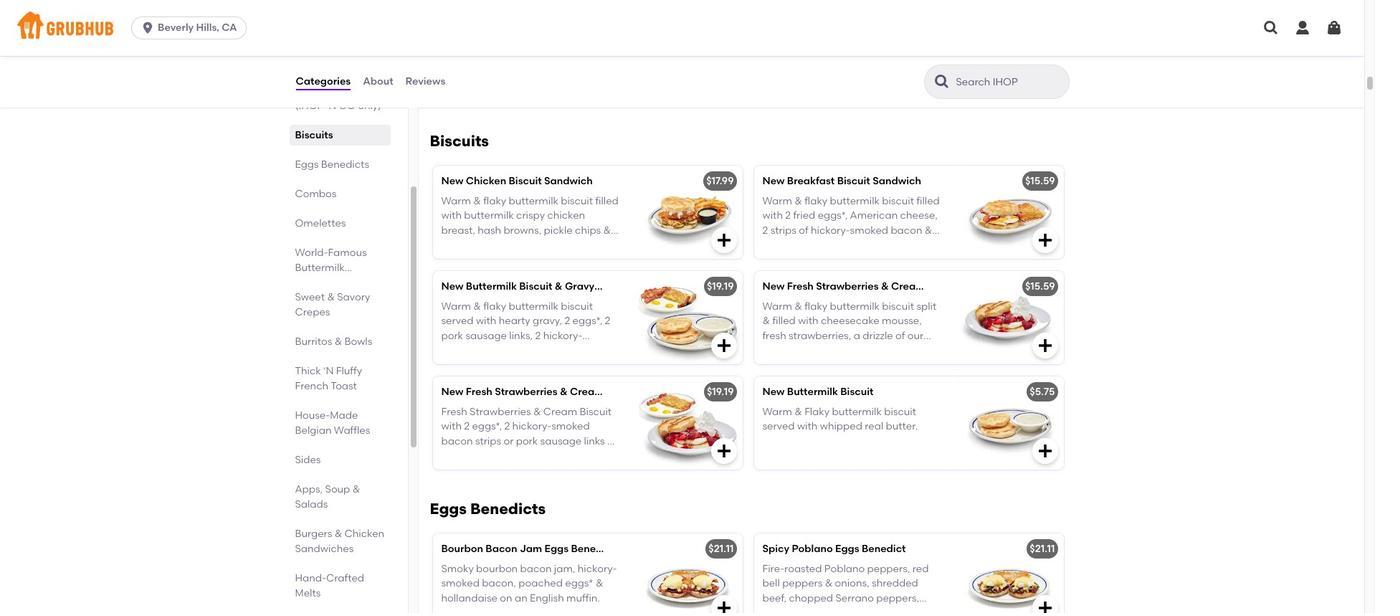 Task type: describe. For each thing, give the bounding box(es) containing it.
*gravy
[[441, 359, 475, 371]]

poblano inside fire-roasted poblano peppers, red bell peppers & onions, shredded beef, chopped serrano peppers, poached eggs* & pobl
[[824, 563, 865, 575]]

served for warm & flaky buttermilk biscuit served with hearty gravy, 2 eggs*, 2 pork sausage links, 2 hickory- smoked bacon strips & hash browns. *gravy may contain pork.
[[441, 315, 474, 327]]

apps, soup & salads
[[295, 483, 360, 511]]

pork inside fresh strawberries & cream biscuit with 2 eggs*, 2 hickory-smoked bacon strips or pork sausage links & hash browns.
[[516, 435, 538, 447]]

crafted
[[326, 572, 364, 584]]

poached inside fire-roasted poblano peppers, red bell peppers & onions, shredded beef, chopped serrano peppers, poached eggs* & pobl
[[763, 607, 807, 613]]

whipped inside warm & flaky buttermilk biscuit split & filled with cheesecake mousse, fresh strawberries, a drizzle of our old-fashioned syrup, whipped topping & powdered sugar.
[[868, 344, 911, 356]]

& up may
[[473, 300, 481, 313]]

lunch/dinner beverage bundle image
[[956, 8, 1064, 102]]

sandwich for new breakfast biscuit sandwich
[[873, 175, 921, 187]]

biscuit for eggs*,
[[561, 300, 593, 313]]

buttermilk for links,
[[509, 300, 558, 313]]

new buttermilk biscuit & gravy combo
[[441, 280, 634, 292]]

split
[[917, 300, 937, 313]]

hash inside warm & flaky buttermilk biscuit served with hearty gravy, 2 eggs*, 2 pork sausage links, 2 hickory- smoked bacon strips & hash browns. *gravy may contain pork.
[[554, 344, 578, 356]]

svg image for new chicken biscuit sandwich
[[715, 231, 732, 249]]

strawberries,
[[789, 330, 851, 342]]

fresh strawberries & cream biscuit with 2 eggs*, 2 hickory-smoked bacon strips or pork sausage links & hash browns.
[[441, 406, 615, 462]]

svg image for $15.59
[[1036, 337, 1054, 354]]

warm & flaky buttermilk biscuit served with whipped real butter.
[[763, 406, 918, 433]]

an
[[515, 592, 528, 604]]

savory
[[337, 291, 370, 303]]

tea.
[[916, 67, 936, 79]]

& up the chopped
[[825, 577, 833, 590]]

bacon inside warm & flaky buttermilk biscuit served with hearty gravy, 2 eggs*, 2 pork sausage links, 2 hickory- smoked bacon strips & hash browns. *gravy may contain pork.
[[482, 344, 514, 356]]

thick
[[295, 365, 321, 377]]

fresh for &
[[787, 280, 814, 292]]

& up the fresh
[[763, 315, 770, 327]]

syrup,
[[837, 344, 866, 356]]

bourbon
[[441, 543, 483, 555]]

sausage inside warm & flaky buttermilk biscuit served with hearty gravy, 2 eggs*, 2 pork sausage links, 2 hickory- smoked bacon strips & hash browns. *gravy may contain pork.
[[466, 330, 507, 342]]

4
[[812, 38, 818, 50]]

$17.99
[[706, 175, 734, 187]]

eggs up combos on the left of the page
[[295, 158, 319, 171]]

may
[[477, 359, 499, 371]]

beverly hills, ca
[[158, 22, 237, 34]]

1 benedict from the left
[[571, 543, 615, 555]]

warm & flaky buttermilk biscuit served with hearty gravy, 2 eggs*, 2 pork sausage links, 2 hickory- smoked bacon strips & hash browns. *gravy may contain pork.
[[441, 300, 618, 371]]

world-famous buttermilk pancakes sweet & savory crepes
[[295, 247, 370, 318]]

warm for warm & flaky buttermilk biscuit split & filled with cheesecake mousse, fresh strawberries, a drizzle of our old-fashioned syrup, whipped topping & powdered sugar.
[[763, 300, 792, 313]]

belgian
[[295, 424, 332, 437]]

burritos & bowls
[[295, 336, 372, 348]]

contain
[[501, 359, 539, 371]]

& down the pork.
[[560, 386, 568, 398]]

$15.59 for new fresh strawberries & cream biscuit
[[1025, 280, 1055, 292]]

smoky bourbon bacon jam, hickory- smoked bacon, poached eggs* & hollandaise on an english muffin.
[[441, 563, 617, 604]]

reviews
[[406, 75, 445, 87]]

'n inside the thick 'n fluffy french toast
[[323, 365, 334, 377]]

& inside world-famous buttermilk pancakes sweet & savory crepes
[[327, 291, 335, 303]]

$19.19 for new fresh strawberries & cream biscuit
[[707, 280, 734, 292]]

crepes
[[295, 306, 330, 318]]

eggs*, inside fresh strawberries & cream biscuit with 2 eggs*, 2 hickory-smoked bacon strips or pork sausage links & hash browns.
[[472, 420, 502, 433]]

eggs up bourbon
[[430, 500, 467, 517]]

strawberries inside fresh strawberries & cream biscuit with 2 eggs*, 2 hickory-smoked bacon strips or pork sausage links & hash browns.
[[470, 406, 531, 418]]

bacon
[[486, 543, 517, 555]]

(ihop
[[295, 100, 324, 112]]

buttermilk for new buttermilk biscuit
[[787, 386, 838, 398]]

combos
[[295, 188, 337, 200]]

onions,
[[835, 577, 870, 590]]

family feasts (ihop 'n go only)
[[295, 85, 381, 112]]

choice
[[763, 38, 797, 50]]

new fresh strawberries & cream biscuit
[[763, 280, 961, 292]]

browns. inside fresh strawberries & cream biscuit with 2 eggs*, 2 hickory-smoked bacon strips or pork sausage links & hash browns.
[[467, 449, 505, 462]]

new buttermilk biscuit & gravy combo image
[[635, 271, 742, 364]]

& inside burgers & chicken sandwiches
[[335, 528, 342, 540]]

new chicken biscuit sandwich
[[441, 175, 593, 187]]

about button
[[362, 56, 394, 108]]

svg image for $19.19
[[715, 442, 732, 459]]

toast
[[331, 380, 357, 392]]

chopped
[[789, 592, 833, 604]]

$15.59 for new breakfast biscuit sandwich
[[1025, 175, 1055, 187]]

bourbon bacon jam eggs benedict image
[[635, 533, 742, 613]]

whipped inside warm & flaky buttermilk biscuit served with whipped real butter.
[[820, 420, 862, 433]]

a
[[854, 330, 860, 342]]

famous
[[328, 247, 367, 259]]

filled
[[773, 315, 796, 327]]

feasts
[[329, 85, 361, 97]]

$21.11 for fire-roasted poblano peppers, red bell peppers & onions, shredded beef, chopped serrano peppers, poached eggs* & pobl
[[1030, 543, 1055, 555]]

not
[[909, 82, 927, 94]]

main navigation navigation
[[0, 0, 1364, 56]]

red
[[913, 563, 929, 575]]

in.
[[851, 96, 862, 108]]

& left bowls
[[335, 336, 342, 348]]

strips inside warm & flaky buttermilk biscuit served with hearty gravy, 2 eggs*, 2 pork sausage links, 2 hickory- smoked bacon strips & hash browns. *gravy may contain pork.
[[516, 344, 542, 356]]

butter.
[[886, 420, 918, 433]]

fresh for strawberries
[[466, 386, 492, 398]]

& inside warm & flaky buttermilk biscuit served with whipped real butter.
[[795, 406, 802, 418]]

english
[[530, 592, 564, 604]]

flaky for filled
[[805, 300, 828, 313]]

hand-
[[295, 572, 326, 584]]

iced
[[893, 67, 914, 79]]

waffles
[[334, 424, 370, 437]]

french
[[295, 380, 328, 392]]

only.
[[885, 82, 907, 94]]

bacon,
[[482, 577, 516, 590]]

ca
[[222, 22, 237, 34]]

biscuit for mousse,
[[882, 300, 914, 313]]

categories
[[296, 75, 351, 87]]

ihop
[[825, 82, 851, 94]]

0 vertical spatial combo
[[597, 280, 634, 292]]

svg image inside "beverly hills, ca" button
[[141, 21, 155, 35]]

new for new breakfast biscuit sandwich
[[763, 175, 785, 187]]

pancakes
[[295, 277, 342, 289]]

strawberries for flaky
[[816, 280, 879, 292]]

smoky
[[441, 563, 474, 575]]

eggs* inside smoky bourbon bacon jam, hickory- smoked bacon, poached eggs* & hollandaise on an english muffin.
[[565, 577, 593, 590]]

fountain
[[884, 53, 927, 65]]

1 horizontal spatial chicken
[[466, 175, 506, 187]]

Search IHOP search field
[[955, 75, 1064, 89]]

sodas,
[[790, 67, 823, 79]]

jam
[[520, 543, 542, 555]]

muffin.
[[567, 592, 600, 604]]

fluffy
[[336, 365, 362, 377]]

of inside warm & flaky buttermilk biscuit split & filled with cheesecake mousse, fresh strawberries, a drizzle of our old-fashioned syrup, whipped topping & powdered sugar.
[[896, 330, 905, 342]]

bowls
[[345, 336, 372, 348]]

spicy poblano eggs benedict image
[[956, 533, 1064, 613]]

gravy
[[565, 280, 595, 292]]

choose
[[819, 53, 856, 65]]

links
[[584, 435, 605, 447]]

choice of 4 refreshing 30oz. beverages.  choose from fountain drink sodas, lemonade or iced tea. available for ihop 'n go only. not available for dine-in.
[[763, 38, 936, 108]]

old-
[[763, 344, 784, 356]]

1 horizontal spatial benedicts
[[470, 500, 546, 517]]

$19.19 for new buttermilk biscuit
[[707, 386, 734, 398]]

shredded
[[872, 577, 918, 590]]

go inside choice of 4 refreshing 30oz. beverages.  choose from fountain drink sodas, lemonade or iced tea. available for ihop 'n go only. not available for dine-in.
[[866, 82, 882, 94]]

$5.75
[[1030, 386, 1055, 398]]

of inside choice of 4 refreshing 30oz. beverages.  choose from fountain drink sodas, lemonade or iced tea. available for ihop 'n go only. not available for dine-in.
[[800, 38, 809, 50]]

sweet
[[295, 291, 325, 303]]

go inside family feasts (ihop 'n go only)
[[339, 100, 356, 112]]

eggs*, inside warm & flaky buttermilk biscuit served with hearty gravy, 2 eggs*, 2 pork sausage links, 2 hickory- smoked bacon strips & hash browns. *gravy may contain pork.
[[573, 315, 602, 327]]

fire-
[[763, 563, 785, 575]]

smoked inside smoky bourbon bacon jam, hickory- smoked bacon, poached eggs* & hollandaise on an english muffin.
[[441, 577, 480, 590]]

'n inside family feasts (ihop 'n go only)
[[326, 100, 336, 112]]

svg image for $21.11
[[1036, 599, 1054, 613]]

spicy poblano eggs benedict
[[763, 543, 906, 555]]

bell
[[763, 577, 780, 590]]

melts
[[295, 587, 321, 599]]

svg image for bourbon bacon jam eggs benedict
[[715, 599, 732, 613]]

1 vertical spatial peppers,
[[876, 592, 919, 604]]

sandwiches
[[295, 543, 354, 555]]

warm & flaky buttermilk biscuit split & filled with cheesecake mousse, fresh strawberries, a drizzle of our old-fashioned syrup, whipped topping & powdered sugar.
[[763, 300, 937, 371]]

warm for warm & flaky buttermilk biscuit served with hearty gravy, 2 eggs*, 2 pork sausage links, 2 hickory- smoked bacon strips & hash browns. *gravy may contain pork.
[[441, 300, 471, 313]]

with inside warm & flaky buttermilk biscuit served with hearty gravy, 2 eggs*, 2 pork sausage links, 2 hickory- smoked bacon strips & hash browns. *gravy may contain pork.
[[476, 315, 496, 327]]

available
[[763, 96, 807, 108]]

dine-
[[825, 96, 851, 108]]

beverly hills, ca button
[[131, 16, 252, 39]]

new for new buttermilk biscuit
[[763, 386, 785, 398]]

cheesecake
[[821, 315, 880, 327]]

new for new fresh strawberries & cream biscuit
[[763, 280, 785, 292]]

bacon inside smoky bourbon bacon jam, hickory- smoked bacon, poached eggs* & hollandaise on an english muffin.
[[520, 563, 552, 575]]

on
[[500, 592, 512, 604]]

bacon inside fresh strawberries & cream biscuit with 2 eggs*, 2 hickory-smoked bacon strips or pork sausage links & hash browns.
[[441, 435, 473, 447]]

new fresh strawberries & cream biscuit combo image
[[635, 376, 742, 469]]

& down new fresh strawberries & cream biscuit combo
[[533, 406, 541, 418]]

1 horizontal spatial biscuits
[[430, 132, 489, 150]]



Task type: vqa. For each thing, say whether or not it's contained in the screenshot.
"delivery" for ROYCE' Washington - Westfield Southcenter Mall
no



Task type: locate. For each thing, give the bounding box(es) containing it.
$15.59
[[1025, 175, 1055, 187], [1025, 280, 1055, 292]]

& up mousse,
[[881, 280, 889, 292]]

burritos
[[295, 336, 332, 348]]

0 horizontal spatial $21.11
[[709, 543, 734, 555]]

search icon image
[[933, 73, 950, 90]]

serrano
[[836, 592, 874, 604]]

eggs up jam,
[[545, 543, 569, 555]]

pork down new fresh strawberries & cream biscuit combo
[[516, 435, 538, 447]]

1 vertical spatial poached
[[763, 607, 807, 613]]

buttermilk up hearty
[[466, 280, 517, 292]]

1 vertical spatial $15.59
[[1025, 280, 1055, 292]]

biscuits down (ihop
[[295, 129, 333, 141]]

cream for biscuit
[[570, 386, 604, 398]]

whipped down flaky
[[820, 420, 862, 433]]

for
[[810, 82, 823, 94], [810, 96, 823, 108]]

house-
[[295, 409, 330, 422]]

biscuit
[[561, 300, 593, 313], [882, 300, 914, 313], [884, 406, 916, 418]]

strawberries up cheesecake
[[816, 280, 879, 292]]

1 vertical spatial eggs*,
[[472, 420, 502, 433]]

categories button
[[295, 56, 351, 108]]

new for new fresh strawberries & cream biscuit combo
[[441, 386, 464, 398]]

0 horizontal spatial sandwich
[[544, 175, 593, 187]]

strips
[[516, 344, 542, 356], [475, 435, 501, 447]]

buttermilk up pancakes
[[295, 262, 345, 274]]

1 vertical spatial sausage
[[540, 435, 582, 447]]

1 horizontal spatial flaky
[[805, 300, 828, 313]]

buttermilk
[[295, 262, 345, 274], [466, 280, 517, 292], [787, 386, 838, 398]]

1 vertical spatial strips
[[475, 435, 501, 447]]

1 vertical spatial poblano
[[824, 563, 865, 575]]

buttermilk inside warm & flaky buttermilk biscuit served with hearty gravy, 2 eggs*, 2 pork sausage links, 2 hickory- smoked bacon strips & hash browns. *gravy may contain pork.
[[509, 300, 558, 313]]

biscuit inside warm & flaky buttermilk biscuit served with hearty gravy, 2 eggs*, 2 pork sausage links, 2 hickory- smoked bacon strips & hash browns. *gravy may contain pork.
[[561, 300, 593, 313]]

'n up in.
[[853, 82, 863, 94]]

new fresh strawberries & cream biscuit image
[[956, 271, 1064, 364]]

hollandaise
[[441, 592, 498, 604]]

roasted
[[784, 563, 822, 575]]

peppers, down 'shredded'
[[876, 592, 919, 604]]

1 flaky from the left
[[483, 300, 506, 313]]

1 horizontal spatial eggs*
[[809, 607, 837, 613]]

strawberries down contain on the left of page
[[495, 386, 558, 398]]

or down new fresh strawberries & cream biscuit combo
[[504, 435, 514, 447]]

hickory- down gravy,
[[543, 330, 582, 342]]

2 horizontal spatial bacon
[[520, 563, 552, 575]]

1 vertical spatial go
[[339, 100, 356, 112]]

breakfast beverage bundle image
[[635, 8, 742, 102]]

1 vertical spatial benedicts
[[470, 500, 546, 517]]

30oz.
[[871, 38, 896, 50]]

& inside smoky bourbon bacon jam, hickory- smoked bacon, poached eggs* & hollandaise on an english muffin.
[[596, 577, 603, 590]]

2 vertical spatial strawberries
[[470, 406, 531, 418]]

spicy
[[763, 543, 789, 555]]

sausage inside fresh strawberries & cream biscuit with 2 eggs*, 2 hickory-smoked bacon strips or pork sausage links & hash browns.
[[540, 435, 582, 447]]

buttermilk for drizzle
[[830, 300, 880, 313]]

eggs*, down may
[[472, 420, 502, 433]]

poblano
[[792, 543, 833, 555], [824, 563, 865, 575]]

0 horizontal spatial buttermilk
[[295, 262, 345, 274]]

'n down feasts
[[326, 100, 336, 112]]

sausage up may
[[466, 330, 507, 342]]

& down serrano
[[840, 607, 847, 613]]

for left dine-
[[810, 96, 823, 108]]

smoked up links
[[552, 420, 590, 433]]

real
[[865, 420, 884, 433]]

served for warm & flaky buttermilk biscuit served with whipped real butter.
[[763, 420, 795, 433]]

eggs*, down 'gravy'
[[573, 315, 602, 327]]

0 horizontal spatial whipped
[[820, 420, 862, 433]]

from
[[859, 53, 881, 65]]

thick 'n fluffy french toast
[[295, 365, 362, 392]]

salads
[[295, 498, 328, 511]]

warm inside warm & flaky buttermilk biscuit served with hearty gravy, 2 eggs*, 2 pork sausage links, 2 hickory- smoked bacon strips & hash browns. *gravy may contain pork.
[[441, 300, 471, 313]]

2 vertical spatial buttermilk
[[787, 386, 838, 398]]

hickory- up muffin.
[[578, 563, 617, 575]]

0 vertical spatial strips
[[516, 344, 542, 356]]

1 horizontal spatial poached
[[763, 607, 807, 613]]

smoked inside fresh strawberries & cream biscuit with 2 eggs*, 2 hickory-smoked bacon strips or pork sausage links & hash browns.
[[552, 420, 590, 433]]

2 benedict from the left
[[862, 543, 906, 555]]

poached up english at the bottom of page
[[519, 577, 563, 590]]

choice of 4 refreshing 30oz. beverages.  choose from fountain drink sodas, lemonade or iced tea. available for ihop 'n go only. not available for dine-in. button
[[754, 8, 1064, 108]]

cream for biscuit
[[891, 280, 925, 292]]

peppers, up 'shredded'
[[867, 563, 910, 575]]

benedict
[[571, 543, 615, 555], [862, 543, 906, 555]]

0 vertical spatial strawberries
[[816, 280, 879, 292]]

0 horizontal spatial hash
[[441, 449, 465, 462]]

1 horizontal spatial browns.
[[580, 344, 618, 356]]

go left only.
[[866, 82, 882, 94]]

of left 4
[[800, 38, 809, 50]]

or inside fresh strawberries & cream biscuit with 2 eggs*, 2 hickory-smoked bacon strips or pork sausage links & hash browns.
[[504, 435, 514, 447]]

whipped up sugar. at right
[[868, 344, 911, 356]]

& up muffin.
[[596, 577, 603, 590]]

gravy,
[[533, 315, 562, 327]]

topping
[[763, 359, 801, 371]]

warm up *gravy at the bottom of page
[[441, 300, 471, 313]]

0 vertical spatial whipped
[[868, 344, 911, 356]]

0 vertical spatial for
[[810, 82, 823, 94]]

flaky up hearty
[[483, 300, 506, 313]]

of
[[800, 38, 809, 50], [896, 330, 905, 342]]

biscuit up butter.
[[884, 406, 916, 418]]

for down sodas,
[[810, 82, 823, 94]]

2 $21.11 from the left
[[1030, 543, 1055, 555]]

pork inside warm & flaky buttermilk biscuit served with hearty gravy, 2 eggs*, 2 pork sausage links, 2 hickory- smoked bacon strips & hash browns. *gravy may contain pork.
[[441, 330, 463, 342]]

with down flaky
[[797, 420, 818, 433]]

cream up links
[[570, 386, 604, 398]]

eggs benedicts up bacon
[[430, 500, 546, 517]]

& down fashioned
[[803, 359, 811, 371]]

0 horizontal spatial sausage
[[466, 330, 507, 342]]

1 horizontal spatial eggs*,
[[573, 315, 602, 327]]

svg image for $5.75
[[1036, 442, 1054, 459]]

1 vertical spatial combo
[[642, 386, 679, 398]]

1 vertical spatial cream
[[570, 386, 604, 398]]

0 vertical spatial served
[[441, 315, 474, 327]]

jam,
[[554, 563, 575, 575]]

cream inside fresh strawberries & cream biscuit with 2 eggs*, 2 hickory-smoked bacon strips or pork sausage links & hash browns.
[[543, 406, 577, 418]]

biscuit inside warm & flaky buttermilk biscuit served with whipped real butter.
[[884, 406, 916, 418]]

hickory-
[[543, 330, 582, 342], [512, 420, 552, 433], [578, 563, 617, 575]]

warm left flaky
[[763, 406, 792, 418]]

or
[[880, 67, 890, 79], [504, 435, 514, 447]]

0 horizontal spatial eggs*,
[[472, 420, 502, 433]]

beef,
[[763, 592, 787, 604]]

fire-roasted poblano peppers, red bell peppers & onions, shredded beef, chopped serrano peppers, poached eggs* & pobl
[[763, 563, 929, 613]]

cream down new fresh strawberries & cream biscuit combo
[[543, 406, 577, 418]]

biscuit down 'gravy'
[[561, 300, 593, 313]]

0 horizontal spatial eggs benedicts
[[295, 158, 369, 171]]

chicken inside burgers & chicken sandwiches
[[345, 528, 384, 540]]

poached down beef,
[[763, 607, 807, 613]]

biscuit
[[509, 175, 542, 187], [837, 175, 870, 187], [519, 280, 552, 292], [928, 280, 961, 292], [606, 386, 640, 398], [841, 386, 874, 398], [580, 406, 612, 418]]

1 vertical spatial bacon
[[441, 435, 473, 447]]

1 horizontal spatial whipped
[[868, 344, 911, 356]]

1 vertical spatial fresh
[[466, 386, 492, 398]]

2 $15.59 from the top
[[1025, 280, 1055, 292]]

$21.11 for smoky bourbon bacon jam, hickory- smoked bacon, poached eggs* & hollandaise on an english muffin.
[[709, 543, 734, 555]]

lemonade
[[825, 67, 878, 79]]

1 vertical spatial whipped
[[820, 420, 862, 433]]

svg image for new breakfast biscuit sandwich
[[1036, 231, 1054, 249]]

buttermilk up cheesecake
[[830, 300, 880, 313]]

0 vertical spatial eggs benedicts
[[295, 158, 369, 171]]

fresh down may
[[466, 386, 492, 398]]

$21.11
[[709, 543, 734, 555], [1030, 543, 1055, 555]]

1 vertical spatial for
[[810, 96, 823, 108]]

hash inside fresh strawberries & cream biscuit with 2 eggs*, 2 hickory-smoked bacon strips or pork sausage links & hash browns.
[[441, 449, 465, 462]]

hills,
[[196, 22, 219, 34]]

1 horizontal spatial buttermilk
[[466, 280, 517, 292]]

poached inside smoky bourbon bacon jam, hickory- smoked bacon, poached eggs* & hollandaise on an english muffin.
[[519, 577, 563, 590]]

peppers,
[[867, 563, 910, 575], [876, 592, 919, 604]]

0 vertical spatial poached
[[519, 577, 563, 590]]

new chicken biscuit sandwich image
[[635, 165, 742, 259]]

new breakfast biscuit sandwich image
[[956, 165, 1064, 259]]

& left flaky
[[795, 406, 802, 418]]

biscuit up mousse,
[[882, 300, 914, 313]]

warm inside warm & flaky buttermilk biscuit split & filled with cheesecake mousse, fresh strawberries, a drizzle of our old-fashioned syrup, whipped topping & powdered sugar.
[[763, 300, 792, 313]]

only)
[[358, 100, 381, 112]]

svg image
[[1263, 19, 1280, 37], [141, 21, 155, 35], [715, 231, 732, 249], [1036, 231, 1054, 249], [715, 337, 732, 354], [715, 599, 732, 613]]

0 vertical spatial sausage
[[466, 330, 507, 342]]

2 vertical spatial cream
[[543, 406, 577, 418]]

1 vertical spatial or
[[504, 435, 514, 447]]

pork up *gravy at the bottom of page
[[441, 330, 463, 342]]

served inside warm & flaky buttermilk biscuit served with hearty gravy, 2 eggs*, 2 pork sausage links, 2 hickory- smoked bacon strips & hash browns. *gravy may contain pork.
[[441, 315, 474, 327]]

eggs* down the chopped
[[809, 607, 837, 613]]

& up sandwiches
[[335, 528, 342, 540]]

0 horizontal spatial strips
[[475, 435, 501, 447]]

0 horizontal spatial of
[[800, 38, 809, 50]]

smoked down smoky
[[441, 577, 480, 590]]

fresh
[[787, 280, 814, 292], [466, 386, 492, 398], [441, 406, 467, 418]]

burgers & chicken sandwiches
[[295, 528, 384, 555]]

hickory- inside warm & flaky buttermilk biscuit served with hearty gravy, 2 eggs*, 2 pork sausage links, 2 hickory- smoked bacon strips & hash browns. *gravy may contain pork.
[[543, 330, 582, 342]]

'n
[[853, 82, 863, 94], [326, 100, 336, 112], [323, 365, 334, 377]]

benedicts up bacon
[[470, 500, 546, 517]]

cream
[[891, 280, 925, 292], [570, 386, 604, 398], [543, 406, 577, 418]]

0 horizontal spatial benedict
[[571, 543, 615, 555]]

flaky inside warm & flaky buttermilk biscuit split & filled with cheesecake mousse, fresh strawberries, a drizzle of our old-fashioned syrup, whipped topping & powdered sugar.
[[805, 300, 828, 313]]

served inside warm & flaky buttermilk biscuit served with whipped real butter.
[[763, 420, 795, 433]]

1 vertical spatial of
[[896, 330, 905, 342]]

powdered
[[813, 359, 863, 371]]

0 vertical spatial eggs*
[[565, 577, 593, 590]]

biscuit inside warm & flaky buttermilk biscuit split & filled with cheesecake mousse, fresh strawberries, a drizzle of our old-fashioned syrup, whipped topping & powdered sugar.
[[882, 300, 914, 313]]

pork.
[[541, 359, 565, 371]]

hickory- down new fresh strawberries & cream biscuit combo
[[512, 420, 552, 433]]

1 $19.19 from the top
[[707, 280, 734, 292]]

1 horizontal spatial $21.11
[[1030, 543, 1055, 555]]

buttermilk up real at the bottom
[[832, 406, 882, 418]]

& inside apps, soup & salads
[[353, 483, 360, 495]]

0 vertical spatial $19.19
[[707, 280, 734, 292]]

hickory- inside fresh strawberries & cream biscuit with 2 eggs*, 2 hickory-smoked bacon strips or pork sausage links & hash browns.
[[512, 420, 552, 433]]

1 vertical spatial 'n
[[326, 100, 336, 112]]

smoked up *gravy at the bottom of page
[[441, 344, 480, 356]]

served
[[441, 315, 474, 327], [763, 420, 795, 433]]

with up strawberries,
[[798, 315, 819, 327]]

1 horizontal spatial strips
[[516, 344, 542, 356]]

with down *gravy at the bottom of page
[[441, 420, 462, 433]]

beverly
[[158, 22, 194, 34]]

2 $19.19 from the top
[[707, 386, 734, 398]]

with left hearty
[[476, 315, 496, 327]]

0 horizontal spatial biscuits
[[295, 129, 333, 141]]

0 vertical spatial hickory-
[[543, 330, 582, 342]]

1 horizontal spatial eggs benedicts
[[430, 500, 546, 517]]

& right links
[[607, 435, 615, 447]]

0 horizontal spatial eggs*
[[565, 577, 593, 590]]

or inside choice of 4 refreshing 30oz. beverages.  choose from fountain drink sodas, lemonade or iced tea. available for ihop 'n go only. not available for dine-in.
[[880, 67, 890, 79]]

fresh down *gravy at the bottom of page
[[441, 406, 467, 418]]

bacon
[[482, 344, 514, 356], [441, 435, 473, 447], [520, 563, 552, 575]]

with
[[476, 315, 496, 327], [798, 315, 819, 327], [441, 420, 462, 433], [797, 420, 818, 433]]

'n inside choice of 4 refreshing 30oz. beverages.  choose from fountain drink sodas, lemonade or iced tea. available for ihop 'n go only. not available for dine-in.
[[853, 82, 863, 94]]

about
[[363, 75, 393, 87]]

served down new buttermilk biscuit
[[763, 420, 795, 433]]

& up the pork.
[[544, 344, 552, 356]]

1 vertical spatial pork
[[516, 435, 538, 447]]

biscuit inside fresh strawberries & cream biscuit with 2 eggs*, 2 hickory-smoked bacon strips or pork sausage links & hash browns.
[[580, 406, 612, 418]]

0 vertical spatial of
[[800, 38, 809, 50]]

2 vertical spatial fresh
[[441, 406, 467, 418]]

0 horizontal spatial poached
[[519, 577, 563, 590]]

2 flaky from the left
[[805, 300, 828, 313]]

breakfast
[[787, 175, 835, 187]]

1 horizontal spatial sausage
[[540, 435, 582, 447]]

'n right thick
[[323, 365, 334, 377]]

or up only.
[[880, 67, 890, 79]]

poached
[[519, 577, 563, 590], [763, 607, 807, 613]]

fresh
[[763, 330, 786, 342]]

1 vertical spatial eggs*
[[809, 607, 837, 613]]

2 vertical spatial smoked
[[441, 577, 480, 590]]

& left 'gravy'
[[555, 280, 563, 292]]

new for new chicken biscuit sandwich
[[441, 175, 464, 187]]

flaky
[[805, 406, 830, 418]]

flaky for hearty
[[483, 300, 506, 313]]

poblano up roasted
[[792, 543, 833, 555]]

&
[[555, 280, 563, 292], [881, 280, 889, 292], [327, 291, 335, 303], [473, 300, 481, 313], [795, 300, 802, 313], [763, 315, 770, 327], [335, 336, 342, 348], [544, 344, 552, 356], [803, 359, 811, 371], [560, 386, 568, 398], [533, 406, 541, 418], [795, 406, 802, 418], [607, 435, 615, 447], [353, 483, 360, 495], [335, 528, 342, 540], [596, 577, 603, 590], [825, 577, 833, 590], [840, 607, 847, 613]]

0 horizontal spatial or
[[504, 435, 514, 447]]

0 horizontal spatial pork
[[441, 330, 463, 342]]

fresh up filled
[[787, 280, 814, 292]]

smoked inside warm & flaky buttermilk biscuit served with hearty gravy, 2 eggs*, 2 pork sausage links, 2 hickory- smoked bacon strips & hash browns. *gravy may contain pork.
[[441, 344, 480, 356]]

eggs* up muffin.
[[565, 577, 593, 590]]

1 vertical spatial chicken
[[345, 528, 384, 540]]

fresh inside fresh strawberries & cream biscuit with 2 eggs*, 2 hickory-smoked bacon strips or pork sausage links & hash browns.
[[441, 406, 467, 418]]

0 vertical spatial fresh
[[787, 280, 814, 292]]

eggs benedicts up combos on the left of the page
[[295, 158, 369, 171]]

benedict up jam,
[[571, 543, 615, 555]]

1 vertical spatial hickory-
[[512, 420, 552, 433]]

links,
[[509, 330, 533, 342]]

omelettes
[[295, 217, 346, 229]]

1 horizontal spatial benedict
[[862, 543, 906, 555]]

benedicts up combos on the left of the page
[[321, 158, 369, 171]]

chicken
[[466, 175, 506, 187], [345, 528, 384, 540]]

2 horizontal spatial buttermilk
[[787, 386, 838, 398]]

buttermilk inside warm & flaky buttermilk biscuit served with whipped real butter.
[[832, 406, 882, 418]]

1 for from the top
[[810, 82, 823, 94]]

cream up split
[[891, 280, 925, 292]]

warm
[[441, 300, 471, 313], [763, 300, 792, 313], [763, 406, 792, 418]]

& right soup
[[353, 483, 360, 495]]

buttermilk up flaky
[[787, 386, 838, 398]]

0 horizontal spatial benedicts
[[321, 158, 369, 171]]

& up filled
[[795, 300, 802, 313]]

1 horizontal spatial combo
[[642, 386, 679, 398]]

0 horizontal spatial bacon
[[441, 435, 473, 447]]

made
[[330, 409, 358, 422]]

0 vertical spatial hash
[[554, 344, 578, 356]]

whipped
[[868, 344, 911, 356], [820, 420, 862, 433]]

1 horizontal spatial pork
[[516, 435, 538, 447]]

benedict up 'shredded'
[[862, 543, 906, 555]]

biscuits down reviews 'button'
[[430, 132, 489, 150]]

served up *gravy at the bottom of page
[[441, 315, 474, 327]]

drink
[[763, 67, 788, 79]]

go down feasts
[[339, 100, 356, 112]]

2 vertical spatial bacon
[[520, 563, 552, 575]]

go
[[866, 82, 882, 94], [339, 100, 356, 112]]

0 horizontal spatial combo
[[597, 280, 634, 292]]

1 vertical spatial eggs benedicts
[[430, 500, 546, 517]]

world-
[[295, 247, 328, 259]]

buttermilk up gravy,
[[509, 300, 558, 313]]

0 vertical spatial smoked
[[441, 344, 480, 356]]

flaky up strawberries,
[[805, 300, 828, 313]]

0 horizontal spatial chicken
[[345, 528, 384, 540]]

strawberries for &
[[495, 386, 558, 398]]

sandwich for new chicken biscuit sandwich
[[544, 175, 593, 187]]

buttermilk inside warm & flaky buttermilk biscuit split & filled with cheesecake mousse, fresh strawberries, a drizzle of our old-fashioned syrup, whipped topping & powdered sugar.
[[830, 300, 880, 313]]

sausage
[[466, 330, 507, 342], [540, 435, 582, 447]]

0 vertical spatial chicken
[[466, 175, 506, 187]]

eggs up onions,
[[835, 543, 859, 555]]

1 vertical spatial hash
[[441, 449, 465, 462]]

1 horizontal spatial hash
[[554, 344, 578, 356]]

0 vertical spatial peppers,
[[867, 563, 910, 575]]

0 horizontal spatial flaky
[[483, 300, 506, 313]]

0 vertical spatial eggs*,
[[573, 315, 602, 327]]

beverages.
[[763, 53, 816, 65]]

1 horizontal spatial served
[[763, 420, 795, 433]]

eggs*
[[565, 577, 593, 590], [809, 607, 837, 613]]

1 $15.59 from the top
[[1025, 175, 1055, 187]]

2 sandwich from the left
[[873, 175, 921, 187]]

strips inside fresh strawberries & cream biscuit with 2 eggs*, 2 hickory-smoked bacon strips or pork sausage links & hash browns.
[[475, 435, 501, 447]]

1 $21.11 from the left
[[709, 543, 734, 555]]

warm for warm & flaky buttermilk biscuit served with whipped real butter.
[[763, 406, 792, 418]]

flaky inside warm & flaky buttermilk biscuit served with hearty gravy, 2 eggs*, 2 pork sausage links, 2 hickory- smoked bacon strips & hash browns. *gravy may contain pork.
[[483, 300, 506, 313]]

eggs* inside fire-roasted poblano peppers, red bell peppers & onions, shredded beef, chopped serrano peppers, poached eggs* & pobl
[[809, 607, 837, 613]]

with inside fresh strawberries & cream biscuit with 2 eggs*, 2 hickory-smoked bacon strips or pork sausage links & hash browns.
[[441, 420, 462, 433]]

& down pancakes
[[327, 291, 335, 303]]

hand-crafted melts
[[295, 572, 364, 599]]

1 sandwich from the left
[[544, 175, 593, 187]]

buttermilk
[[509, 300, 558, 313], [830, 300, 880, 313], [832, 406, 882, 418]]

2 for from the top
[[810, 96, 823, 108]]

with inside warm & flaky buttermilk biscuit served with whipped real butter.
[[797, 420, 818, 433]]

flaky
[[483, 300, 506, 313], [805, 300, 828, 313]]

svg image
[[1294, 19, 1311, 37], [1326, 19, 1343, 37], [1036, 337, 1054, 354], [715, 442, 732, 459], [1036, 442, 1054, 459], [1036, 599, 1054, 613]]

house-made belgian waffles
[[295, 409, 370, 437]]

1 vertical spatial smoked
[[552, 420, 590, 433]]

new for new buttermilk biscuit & gravy combo
[[441, 280, 464, 292]]

2 vertical spatial hickory-
[[578, 563, 617, 575]]

buttermilk inside world-famous buttermilk pancakes sweet & savory crepes
[[295, 262, 345, 274]]

poblano up onions,
[[824, 563, 865, 575]]

warm up filled
[[763, 300, 792, 313]]

0 vertical spatial benedicts
[[321, 158, 369, 171]]

0 horizontal spatial served
[[441, 315, 474, 327]]

0 vertical spatial browns.
[[580, 344, 618, 356]]

of down mousse,
[[896, 330, 905, 342]]

with inside warm & flaky buttermilk biscuit split & filled with cheesecake mousse, fresh strawberries, a drizzle of our old-fashioned syrup, whipped topping & powdered sugar.
[[798, 315, 819, 327]]

new buttermilk biscuit
[[763, 386, 874, 398]]

0 vertical spatial poblano
[[792, 543, 833, 555]]

0 horizontal spatial go
[[339, 100, 356, 112]]

0 vertical spatial cream
[[891, 280, 925, 292]]

0 vertical spatial 'n
[[853, 82, 863, 94]]

hickory- inside smoky bourbon bacon jam, hickory- smoked bacon, poached eggs* & hollandaise on an english muffin.
[[578, 563, 617, 575]]

new buttermilk biscuit image
[[956, 376, 1064, 469]]

eggs*,
[[573, 315, 602, 327], [472, 420, 502, 433]]

1 vertical spatial buttermilk
[[466, 280, 517, 292]]

bourbon bacon jam eggs benedict
[[441, 543, 615, 555]]

warm inside warm & flaky buttermilk biscuit served with whipped real butter.
[[763, 406, 792, 418]]

sausage left links
[[540, 435, 582, 447]]

buttermilk for new buttermilk biscuit & gravy combo
[[466, 280, 517, 292]]

available
[[763, 82, 807, 94]]

browns. inside warm & flaky buttermilk biscuit served with hearty gravy, 2 eggs*, 2 pork sausage links, 2 hickory- smoked bacon strips & hash browns. *gravy may contain pork.
[[580, 344, 618, 356]]

0 vertical spatial bacon
[[482, 344, 514, 356]]

biscuits
[[295, 129, 333, 141], [430, 132, 489, 150]]

strawberries down may
[[470, 406, 531, 418]]

0 vertical spatial pork
[[441, 330, 463, 342]]

svg image for new buttermilk biscuit & gravy combo
[[715, 337, 732, 354]]



